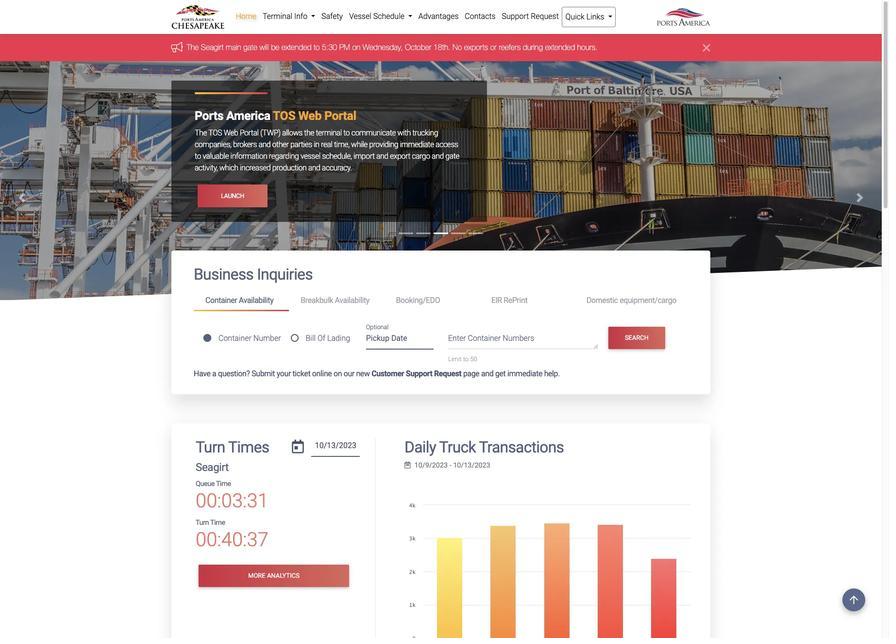 Task type: locate. For each thing, give the bounding box(es) containing it.
trucking
[[413, 128, 438, 138]]

1 horizontal spatial availability
[[335, 296, 370, 305]]

support
[[502, 12, 529, 21], [406, 369, 433, 378]]

container for container number
[[219, 334, 252, 343]]

seagirt
[[201, 43, 224, 52], [196, 461, 229, 474]]

1 vertical spatial gate
[[446, 152, 460, 161]]

1 horizontal spatial request
[[531, 12, 559, 21]]

terminal info
[[263, 12, 310, 21]]

0 horizontal spatial portal
[[240, 128, 259, 138]]

time right queue
[[216, 480, 231, 488]]

1 horizontal spatial support
[[502, 12, 529, 21]]

web up the
[[298, 109, 322, 123]]

portal up brokers on the left top of the page
[[240, 128, 259, 138]]

1 vertical spatial immediate
[[508, 369, 543, 378]]

with
[[398, 128, 411, 138]]

on inside alert
[[353, 43, 361, 52]]

daily truck transactions
[[405, 438, 564, 457]]

portal inside the tos web portal (twp) allows the terminal to communicate with trucking companies,                         brokers and other parties in real time, while providing immediate access to valuable                         information regarding vessel schedule, import and export cargo and gate activity, which increased production and accuracy.
[[240, 128, 259, 138]]

tos up companies, at the left
[[209, 128, 222, 138]]

activity,
[[195, 163, 218, 173]]

time for 00:03:31
[[216, 480, 231, 488]]

advantages
[[419, 12, 459, 21]]

web up brokers on the left top of the page
[[224, 128, 238, 138]]

and down providing
[[377, 152, 389, 161]]

5:30
[[322, 43, 338, 52]]

0 horizontal spatial availability
[[239, 296, 274, 305]]

reprint
[[504, 296, 528, 305]]

have a question? submit your ticket online on our new customer support request page and get immediate help.
[[194, 369, 560, 378]]

0 vertical spatial gate
[[244, 43, 258, 52]]

regarding
[[269, 152, 299, 161]]

to inside alert
[[314, 43, 320, 52]]

on left our
[[334, 369, 342, 378]]

time up the 00:40:37
[[210, 519, 225, 527]]

1 vertical spatial time
[[210, 519, 225, 527]]

turn inside turn time 00:40:37
[[196, 519, 209, 527]]

None text field
[[312, 438, 360, 457]]

new
[[356, 369, 370, 378]]

container number
[[219, 334, 281, 343]]

customer
[[372, 369, 404, 378]]

2 extended from the left
[[546, 43, 576, 52]]

time
[[216, 480, 231, 488], [210, 519, 225, 527]]

0 horizontal spatial web
[[224, 128, 238, 138]]

availability for container availability
[[239, 296, 274, 305]]

schedule,
[[322, 152, 352, 161]]

and
[[259, 140, 271, 149], [377, 152, 389, 161], [432, 152, 444, 161], [308, 163, 320, 173], [482, 369, 494, 378]]

the seagirt main gate will be extended to 5:30 pm on wednesday, october 18th.  no exports or reefers during extended hours. alert
[[0, 34, 883, 61]]

0 horizontal spatial request
[[434, 369, 462, 378]]

in
[[314, 140, 320, 149]]

gate inside alert
[[244, 43, 258, 52]]

tos inside the tos web portal (twp) allows the terminal to communicate with trucking companies,                         brokers and other parties in real time, while providing immediate access to valuable                         information regarding vessel schedule, import and export cargo and gate activity, which increased production and accuracy.
[[209, 128, 222, 138]]

container down business
[[206, 296, 237, 305]]

gate down access
[[446, 152, 460, 161]]

1 horizontal spatial web
[[298, 109, 322, 123]]

0 horizontal spatial extended
[[282, 43, 312, 52]]

terminal
[[263, 12, 293, 21]]

availability inside container availability link
[[239, 296, 274, 305]]

breakbulk availability
[[301, 296, 370, 305]]

0 vertical spatial immediate
[[400, 140, 434, 149]]

turn
[[196, 438, 225, 457], [196, 519, 209, 527]]

main content
[[164, 251, 718, 639]]

numbers
[[503, 334, 535, 343]]

portal up the terminal
[[325, 109, 357, 123]]

export
[[390, 152, 411, 161]]

breakbulk
[[301, 296, 333, 305]]

information
[[231, 152, 267, 161]]

accuracy.
[[322, 163, 352, 173]]

time inside "queue time 00:03:31"
[[216, 480, 231, 488]]

or
[[491, 43, 497, 52]]

vessel schedule link
[[346, 7, 416, 26]]

1 vertical spatial portal
[[240, 128, 259, 138]]

to left 50
[[464, 356, 469, 363]]

the inside alert
[[187, 43, 199, 52]]

1 vertical spatial seagirt
[[196, 461, 229, 474]]

2 turn from the top
[[196, 519, 209, 527]]

bill of lading
[[306, 334, 350, 343]]

turn up queue
[[196, 438, 225, 457]]

inquiries
[[257, 266, 313, 284]]

immediate right get
[[508, 369, 543, 378]]

request down "limit"
[[434, 369, 462, 378]]

0 vertical spatial seagirt
[[201, 43, 224, 52]]

request left the quick
[[531, 12, 559, 21]]

more analytics
[[248, 573, 300, 580]]

the tos web portal (twp) allows the terminal to communicate with trucking companies,                         brokers and other parties in real time, while providing immediate access to valuable                         information regarding vessel schedule, import and export cargo and gate activity, which increased production and accuracy.
[[195, 128, 460, 173]]

extended right be at the left
[[282, 43, 312, 52]]

immediate up cargo
[[400, 140, 434, 149]]

0 vertical spatial the
[[187, 43, 199, 52]]

domestic
[[587, 296, 618, 305]]

container left number
[[219, 334, 252, 343]]

turn for turn times
[[196, 438, 225, 457]]

1 turn from the top
[[196, 438, 225, 457]]

help.
[[545, 369, 560, 378]]

0 horizontal spatial tos
[[209, 128, 222, 138]]

0 vertical spatial turn
[[196, 438, 225, 457]]

0 horizontal spatial gate
[[244, 43, 258, 52]]

1 vertical spatial support
[[406, 369, 433, 378]]

turn up the 00:40:37
[[196, 519, 209, 527]]

pm
[[340, 43, 351, 52]]

1 vertical spatial web
[[224, 128, 238, 138]]

support inside main content
[[406, 369, 433, 378]]

1 vertical spatial the
[[195, 128, 207, 138]]

turn time 00:40:37
[[196, 519, 269, 552]]

the up companies, at the left
[[195, 128, 207, 138]]

home
[[236, 12, 257, 21]]

container
[[206, 296, 237, 305], [219, 334, 252, 343], [468, 334, 501, 343]]

home link
[[233, 7, 260, 26]]

-
[[450, 462, 452, 470]]

terminal info link
[[260, 7, 319, 26]]

on right pm
[[353, 43, 361, 52]]

Optional text field
[[366, 331, 434, 350]]

parties
[[291, 140, 312, 149]]

availability right breakbulk
[[335, 296, 370, 305]]

18th.
[[434, 43, 451, 52]]

a
[[212, 369, 216, 378]]

terminal
[[316, 128, 342, 138]]

1 availability from the left
[[239, 296, 274, 305]]

extended right during
[[546, 43, 576, 52]]

1 vertical spatial on
[[334, 369, 342, 378]]

seagirt up queue
[[196, 461, 229, 474]]

online
[[312, 369, 332, 378]]

have
[[194, 369, 211, 378]]

support up reefers
[[502, 12, 529, 21]]

10/13/2023
[[454, 462, 491, 470]]

seagirt left main
[[201, 43, 224, 52]]

support right the customer at the left of page
[[406, 369, 433, 378]]

during
[[524, 43, 544, 52]]

1 horizontal spatial on
[[353, 43, 361, 52]]

calendar week image
[[405, 462, 411, 469]]

the left main
[[187, 43, 199, 52]]

close image
[[704, 42, 711, 54]]

lading
[[328, 334, 350, 343]]

0 horizontal spatial support
[[406, 369, 433, 378]]

container availability link
[[194, 292, 289, 311]]

go to top image
[[843, 589, 866, 612]]

1 horizontal spatial gate
[[446, 152, 460, 161]]

communicate
[[352, 128, 396, 138]]

1 horizontal spatial portal
[[325, 109, 357, 123]]

of
[[318, 334, 326, 343]]

queue
[[196, 480, 215, 488]]

2 availability from the left
[[335, 296, 370, 305]]

cargo
[[412, 152, 430, 161]]

main
[[226, 43, 242, 52]]

to left 5:30
[[314, 43, 320, 52]]

00:40:37
[[196, 529, 269, 552]]

bullhorn image
[[172, 42, 187, 52]]

reefers
[[499, 43, 521, 52]]

bill
[[306, 334, 316, 343]]

gate inside the tos web portal (twp) allows the terminal to communicate with trucking companies,                         brokers and other parties in real time, while providing immediate access to valuable                         information regarding vessel schedule, import and export cargo and gate activity, which increased production and accuracy.
[[446, 152, 460, 161]]

web
[[298, 109, 322, 123], [224, 128, 238, 138]]

0 vertical spatial time
[[216, 480, 231, 488]]

and down access
[[432, 152, 444, 161]]

business
[[194, 266, 254, 284]]

while
[[351, 140, 368, 149]]

quick
[[566, 12, 585, 21]]

quick links link
[[562, 7, 616, 27]]

the seagirt main gate will be extended to 5:30 pm on wednesday, october 18th.  no exports or reefers during extended hours. link
[[187, 43, 598, 52]]

0 horizontal spatial on
[[334, 369, 342, 378]]

tos web portal image
[[0, 61, 883, 442]]

quick links
[[566, 12, 607, 21]]

availability down the business inquiries at the top left
[[239, 296, 274, 305]]

0 vertical spatial tos
[[273, 109, 296, 123]]

availability inside breakbulk availability link
[[335, 296, 370, 305]]

times
[[228, 438, 269, 457]]

time for 00:40:37
[[210, 519, 225, 527]]

request
[[531, 12, 559, 21], [434, 369, 462, 378]]

1 vertical spatial turn
[[196, 519, 209, 527]]

valuable
[[203, 152, 229, 161]]

0 horizontal spatial immediate
[[400, 140, 434, 149]]

time inside turn time 00:40:37
[[210, 519, 225, 527]]

tos up allows
[[273, 109, 296, 123]]

gate left will
[[244, 43, 258, 52]]

links
[[587, 12, 605, 21]]

turn for turn time 00:40:37
[[196, 519, 209, 527]]

0 vertical spatial on
[[353, 43, 361, 52]]

be
[[271, 43, 280, 52]]

the inside the tos web portal (twp) allows the terminal to communicate with trucking companies,                         brokers and other parties in real time, while providing immediate access to valuable                         information regarding vessel schedule, import and export cargo and gate activity, which increased production and accuracy.
[[195, 128, 207, 138]]

ports
[[195, 109, 224, 123]]

1 vertical spatial tos
[[209, 128, 222, 138]]

web inside the tos web portal (twp) allows the terminal to communicate with trucking companies,                         brokers and other parties in real time, while providing immediate access to valuable                         information regarding vessel schedule, import and export cargo and gate activity, which increased production and accuracy.
[[224, 128, 238, 138]]

other
[[272, 140, 289, 149]]

1 horizontal spatial extended
[[546, 43, 576, 52]]

seagirt inside alert
[[201, 43, 224, 52]]



Task type: vqa. For each thing, say whether or not it's contained in the screenshot.
the Wednesday, at the top left of the page
yes



Task type: describe. For each thing, give the bounding box(es) containing it.
eir reprint link
[[480, 292, 575, 310]]

october
[[406, 43, 432, 52]]

and left get
[[482, 369, 494, 378]]

schedule
[[374, 12, 405, 21]]

safety
[[322, 12, 343, 21]]

vessel schedule
[[349, 12, 407, 21]]

search
[[625, 334, 649, 342]]

real
[[321, 140, 333, 149]]

launch link
[[198, 185, 268, 207]]

allows
[[282, 128, 303, 138]]

to up activity,
[[195, 152, 201, 161]]

booking/edo
[[396, 296, 440, 305]]

booking/edo link
[[385, 292, 480, 310]]

1 vertical spatial request
[[434, 369, 462, 378]]

get
[[496, 369, 506, 378]]

ticket
[[293, 369, 311, 378]]

the
[[304, 128, 314, 138]]

domestic equipment/cargo link
[[575, 292, 689, 310]]

0 vertical spatial request
[[531, 12, 559, 21]]

(twp)
[[260, 128, 281, 138]]

vessel
[[349, 12, 372, 21]]

the seagirt main gate will be extended to 5:30 pm on wednesday, october 18th.  no exports or reefers during extended hours.
[[187, 43, 598, 52]]

transactions
[[479, 438, 564, 457]]

eir reprint
[[492, 296, 528, 305]]

container for container availability
[[206, 296, 237, 305]]

the for the seagirt main gate will be extended to 5:30 pm on wednesday, october 18th.  no exports or reefers during extended hours.
[[187, 43, 199, 52]]

container up 50
[[468, 334, 501, 343]]

support request
[[502, 12, 559, 21]]

turn times
[[196, 438, 269, 457]]

availability for breakbulk availability
[[335, 296, 370, 305]]

breakbulk availability link
[[289, 292, 385, 310]]

queue time 00:03:31
[[196, 480, 269, 513]]

equipment/cargo
[[620, 296, 677, 305]]

the for the tos web portal (twp) allows the terminal to communicate with trucking companies,                         brokers and other parties in real time, while providing immediate access to valuable                         information regarding vessel schedule, import and export cargo and gate activity, which increased production and accuracy.
[[195, 128, 207, 138]]

and down the (twp)
[[259, 140, 271, 149]]

0 vertical spatial support
[[502, 12, 529, 21]]

limit
[[449, 356, 462, 363]]

and down the vessel
[[308, 163, 320, 173]]

support request link
[[499, 7, 562, 26]]

import
[[354, 152, 375, 161]]

0 vertical spatial portal
[[325, 109, 357, 123]]

immediate inside the tos web portal (twp) allows the terminal to communicate with trucking companies,                         brokers and other parties in real time, while providing immediate access to valuable                         information regarding vessel schedule, import and export cargo and gate activity, which increased production and accuracy.
[[400, 140, 434, 149]]

ports america tos web portal
[[195, 109, 357, 123]]

question?
[[218, 369, 250, 378]]

number
[[254, 334, 281, 343]]

submit
[[252, 369, 275, 378]]

wednesday,
[[363, 43, 403, 52]]

eir
[[492, 296, 502, 305]]

will
[[260, 43, 269, 52]]

1 extended from the left
[[282, 43, 312, 52]]

companies,
[[195, 140, 232, 149]]

time,
[[334, 140, 350, 149]]

safety link
[[319, 7, 346, 26]]

50
[[471, 356, 477, 363]]

10/9/2023
[[415, 462, 448, 470]]

Enter Container Numbers text field
[[449, 333, 599, 350]]

1 horizontal spatial immediate
[[508, 369, 543, 378]]

page
[[464, 369, 480, 378]]

exports
[[465, 43, 489, 52]]

providing
[[369, 140, 399, 149]]

access
[[436, 140, 459, 149]]

0 vertical spatial web
[[298, 109, 322, 123]]

enter container numbers
[[449, 334, 535, 343]]

to up time,
[[344, 128, 350, 138]]

advantages link
[[416, 7, 462, 26]]

no
[[453, 43, 463, 52]]

customer support request link
[[372, 369, 462, 378]]

production
[[273, 163, 307, 173]]

increased
[[240, 163, 271, 173]]

brokers
[[233, 140, 257, 149]]

america
[[226, 109, 271, 123]]

calendar day image
[[292, 440, 304, 454]]

more analytics link
[[199, 565, 349, 588]]

contacts link
[[462, 7, 499, 26]]

main content containing 00:03:31
[[164, 251, 718, 639]]

00:03:31
[[196, 490, 269, 513]]

business inquiries
[[194, 266, 313, 284]]

which
[[220, 163, 238, 173]]

optional
[[366, 324, 389, 331]]

1 horizontal spatial tos
[[273, 109, 296, 123]]

daily
[[405, 438, 436, 457]]

info
[[294, 12, 308, 21]]

your
[[277, 369, 291, 378]]

launch
[[221, 192, 244, 200]]

search button
[[609, 327, 666, 349]]

our
[[344, 369, 355, 378]]



